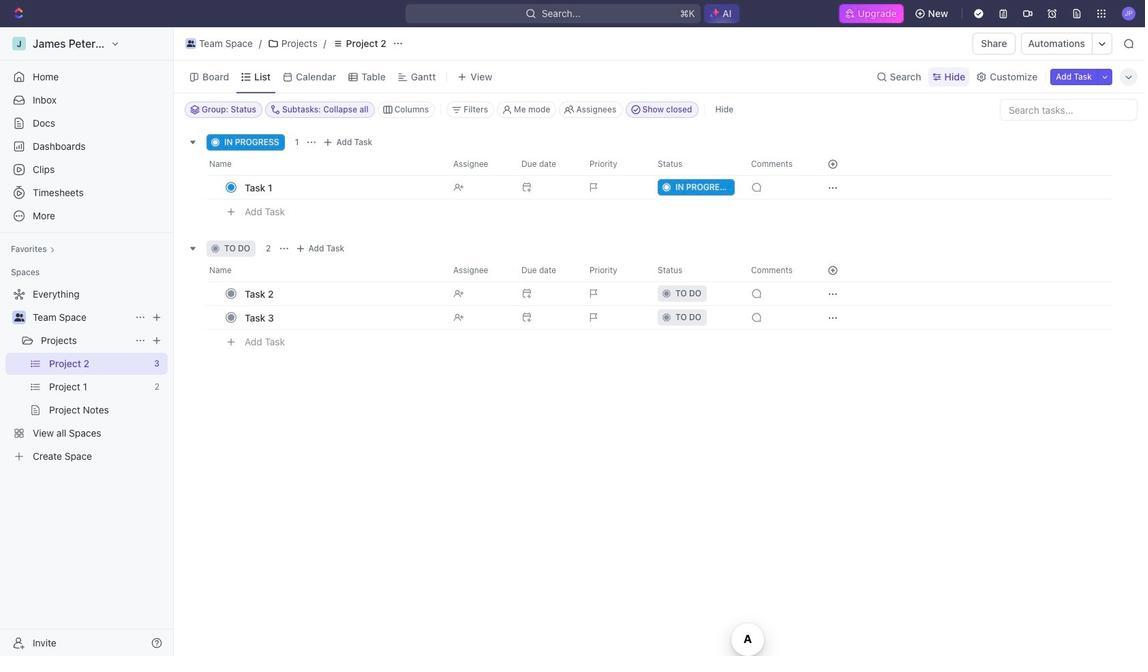 Task type: locate. For each thing, give the bounding box(es) containing it.
1 horizontal spatial user group image
[[187, 40, 195, 47]]

tree
[[5, 284, 168, 468]]

Search tasks... text field
[[1001, 100, 1137, 120]]

1 vertical spatial user group image
[[14, 314, 24, 322]]

0 horizontal spatial user group image
[[14, 314, 24, 322]]

tree inside sidebar navigation
[[5, 284, 168, 468]]

user group image
[[187, 40, 195, 47], [14, 314, 24, 322]]

sidebar navigation
[[0, 27, 177, 657]]

james peterson's workspace, , element
[[12, 37, 26, 50]]



Task type: describe. For each thing, give the bounding box(es) containing it.
user group image inside sidebar navigation
[[14, 314, 24, 322]]

0 vertical spatial user group image
[[187, 40, 195, 47]]



Task type: vqa. For each thing, say whether or not it's contained in the screenshot.
Search button
no



